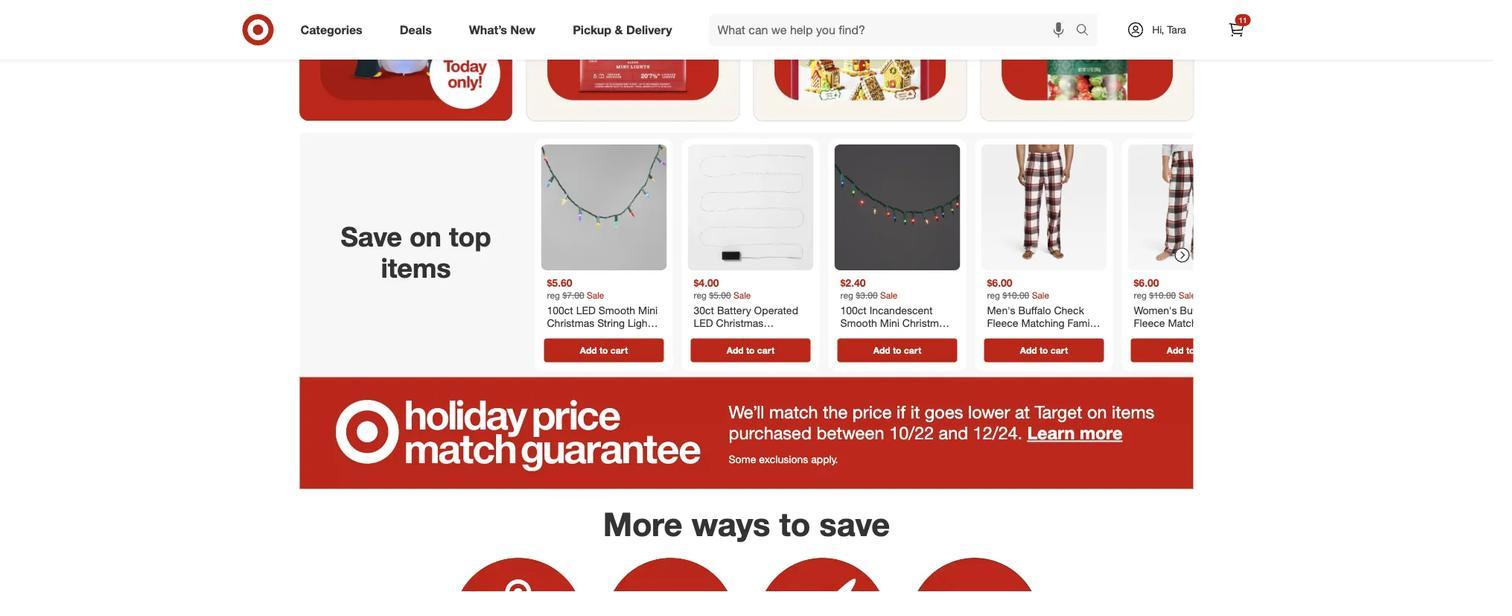 Task type: describe. For each thing, give the bounding box(es) containing it.
women's buffalo check fleece matching family pajama pants - wondershop™ black image
[[1128, 144, 1254, 270]]

target
[[1035, 401, 1083, 423]]

$2.40
[[841, 276, 866, 289]]

$6.00 for men's buffalo check fleece matching family pajama pants - wondershop™ black image
[[987, 276, 1013, 289]]

$6.00 for women's buffalo check fleece matching family pajama pants - wondershop™ black image
[[1134, 276, 1159, 289]]

add to cart for add to cart button for women's buffalo check fleece matching family pajama pants - wondershop™ black image
[[1167, 345, 1215, 356]]

$4.00
[[694, 276, 719, 289]]

to for men's buffalo check fleece matching family pajama pants - wondershop™ black image
[[1040, 345, 1048, 356]]

$4.00 reg $5.00 sale
[[694, 276, 751, 301]]

reg for 100ct incandescent smooth mini christmas string lights multicolor with green wire - wondershop™ image
[[841, 289, 854, 301]]

purchased
[[729, 422, 812, 444]]

reg for 30ct battery operated led christmas dewdrop fairy string lights warm white with silver wire - wondershop™ image
[[694, 289, 707, 301]]

reg for women's buffalo check fleece matching family pajama pants - wondershop™ black image
[[1134, 289, 1147, 301]]

items inside save on top items
[[381, 251, 451, 284]]

add for men's buffalo check fleece matching family pajama pants - wondershop™ black image
[[1020, 345, 1037, 356]]

on inside "we'll match the price if it goes lower at target on items purchased between 10/22 and 12/24."
[[1088, 401, 1107, 423]]

add to cart button for women's buffalo check fleece matching family pajama pants - wondershop™ black image
[[1131, 339, 1251, 362]]

11 link
[[1220, 13, 1253, 46]]

cart for add to cart button for 100ct incandescent smooth mini christmas string lights multicolor with green wire - wondershop™ image
[[904, 345, 922, 356]]

between
[[817, 422, 885, 444]]

deals link
[[387, 13, 450, 46]]

$10.00 for men's buffalo check fleece matching family pajama pants - wondershop™ black image
[[1003, 289, 1030, 301]]

exclusions
[[759, 453, 808, 466]]

reg for the '100ct led smooth mini christmas string lights with green wire - wondershop™' image
[[547, 289, 560, 301]]

the
[[823, 401, 848, 423]]

30ct battery operated led christmas dewdrop fairy string lights warm white with silver wire - wondershop™ image
[[688, 144, 814, 270]]

$5.60 reg $7.00 sale
[[547, 276, 604, 301]]

hi, tara
[[1152, 23, 1186, 36]]

target holiday price match guarantee image
[[300, 377, 1194, 489]]

$10.00 for women's buffalo check fleece matching family pajama pants - wondershop™ black image
[[1150, 289, 1176, 301]]

sale for women's buffalo check fleece matching family pajama pants - wondershop™ black image
[[1179, 289, 1196, 301]]

categories link
[[288, 13, 381, 46]]

save on top items
[[341, 220, 491, 284]]

add to cart for add to cart button corresponding to the '100ct led smooth mini christmas string lights with green wire - wondershop™' image
[[580, 345, 628, 356]]

match
[[770, 401, 818, 423]]

$5.60
[[547, 276, 573, 289]]

add to cart button for 30ct battery operated led christmas dewdrop fairy string lights warm white with silver wire - wondershop™ image
[[691, 339, 811, 362]]

12/24.
[[973, 422, 1023, 444]]

it
[[911, 401, 920, 423]]

more
[[1080, 422, 1123, 444]]

100ct led smooth mini christmas string lights with green wire - wondershop™ image
[[541, 144, 667, 270]]

to for women's buffalo check fleece matching family pajama pants - wondershop™ black image
[[1187, 345, 1195, 356]]

sale for 100ct incandescent smooth mini christmas string lights multicolor with green wire - wondershop™ image
[[880, 289, 898, 301]]

add for 30ct battery operated led christmas dewdrop fairy string lights warm white with silver wire - wondershop™ image
[[727, 345, 744, 356]]

goes
[[925, 401, 964, 423]]

today only! image
[[300, 0, 512, 121]]

delivery
[[626, 22, 672, 37]]

$5.00
[[709, 289, 731, 301]]

add to cart for add to cart button for 30ct battery operated led christmas dewdrop fairy string lights warm white with silver wire - wondershop™ image
[[727, 345, 775, 356]]

add to cart button for the '100ct led smooth mini christmas string lights with green wire - wondershop™' image
[[544, 339, 664, 362]]

search
[[1069, 24, 1105, 38]]

add for the '100ct led smooth mini christmas string lights with green wire - wondershop™' image
[[580, 345, 597, 356]]

pickup & delivery
[[573, 22, 672, 37]]

save
[[820, 504, 890, 544]]

more
[[603, 504, 683, 544]]

we'll
[[729, 401, 765, 423]]

at
[[1015, 401, 1030, 423]]

$6.00 reg $10.00 sale for women's buffalo check fleece matching family pajama pants - wondershop™ black image
[[1134, 276, 1196, 301]]

$6.00 reg $10.00 sale for men's buffalo check fleece matching family pajama pants - wondershop™ black image
[[987, 276, 1050, 301]]

apply.
[[811, 453, 838, 466]]

cart for add to cart button for women's buffalo check fleece matching family pajama pants - wondershop™ black image
[[1198, 345, 1215, 356]]



Task type: locate. For each thing, give the bounding box(es) containing it.
save
[[341, 220, 402, 253]]

hi,
[[1152, 23, 1165, 36]]

on inside save on top items
[[410, 220, 442, 253]]

sale for men's buffalo check fleece matching family pajama pants - wondershop™ black image
[[1032, 289, 1050, 301]]

add to cart button for 100ct incandescent smooth mini christmas string lights multicolor with green wire - wondershop™ image
[[838, 339, 958, 362]]

2 add from the left
[[727, 345, 744, 356]]

$6.00 reg $10.00 sale
[[987, 276, 1050, 301], [1134, 276, 1196, 301]]

on left top
[[410, 220, 442, 253]]

What can we help you find? suggestions appear below search field
[[709, 13, 1080, 46]]

$2.40 reg $3.00 sale
[[841, 276, 898, 301]]

0 horizontal spatial $10.00
[[1003, 289, 1030, 301]]

1 add from the left
[[580, 345, 597, 356]]

add to cart for add to cart button for men's buffalo check fleece matching family pajama pants - wondershop™ black image
[[1020, 345, 1068, 356]]

sale for 30ct battery operated led christmas dewdrop fairy string lights warm white with silver wire - wondershop™ image
[[734, 289, 751, 301]]

5 cart from the left
[[1198, 345, 1215, 356]]

to for 30ct battery operated led christmas dewdrop fairy string lights warm white with silver wire - wondershop™ image
[[746, 345, 755, 356]]

4 reg from the left
[[987, 289, 1000, 301]]

add
[[580, 345, 597, 356], [727, 345, 744, 356], [874, 345, 891, 356], [1020, 345, 1037, 356], [1167, 345, 1184, 356]]

2 $6.00 reg $10.00 sale from the left
[[1134, 276, 1196, 301]]

3 add from the left
[[874, 345, 891, 356]]

reg inside $2.40 reg $3.00 sale
[[841, 289, 854, 301]]

3 cart from the left
[[904, 345, 922, 356]]

1 reg from the left
[[547, 289, 560, 301]]

on
[[410, 220, 442, 253], [1088, 401, 1107, 423]]

price
[[853, 401, 892, 423]]

sale for the '100ct led smooth mini christmas string lights with green wire - wondershop™' image
[[587, 289, 604, 301]]

5 sale from the left
[[1179, 289, 1196, 301]]

sale inside $4.00 reg $5.00 sale
[[734, 289, 751, 301]]

0 vertical spatial on
[[410, 220, 442, 253]]

tara
[[1167, 23, 1186, 36]]

if
[[897, 401, 906, 423]]

100ct incandescent smooth mini christmas string lights multicolor with green wire - wondershop™ image
[[835, 144, 961, 270]]

1 horizontal spatial $10.00
[[1150, 289, 1176, 301]]

cart
[[611, 345, 628, 356], [757, 345, 775, 356], [904, 345, 922, 356], [1051, 345, 1068, 356], [1198, 345, 1215, 356]]

2 reg from the left
[[694, 289, 707, 301]]

10/22
[[889, 422, 934, 444]]

$6.00
[[987, 276, 1013, 289], [1134, 276, 1159, 289]]

new
[[511, 22, 536, 37]]

add for women's buffalo check fleece matching family pajama pants - wondershop™ black image
[[1167, 345, 1184, 356]]

2 cart from the left
[[757, 345, 775, 356]]

reg inside $4.00 reg $5.00 sale
[[694, 289, 707, 301]]

3 add to cart button from the left
[[838, 339, 958, 362]]

2 sale from the left
[[734, 289, 751, 301]]

pickup & delivery link
[[560, 13, 691, 46]]

to for the '100ct led smooth mini christmas string lights with green wire - wondershop™' image
[[600, 345, 608, 356]]

more ways to save
[[603, 504, 890, 544]]

learn
[[1028, 422, 1075, 444]]

ways
[[692, 504, 770, 544]]

4 add to cart from the left
[[1020, 345, 1068, 356]]

we'll match the price if it goes lower at target on items purchased between 10/22 and 12/24.
[[729, 401, 1155, 444]]

on right target
[[1088, 401, 1107, 423]]

5 add to cart from the left
[[1167, 345, 1215, 356]]

0 horizontal spatial $6.00
[[987, 276, 1013, 289]]

5 add from the left
[[1167, 345, 1184, 356]]

5 add to cart button from the left
[[1131, 339, 1251, 362]]

4 add from the left
[[1020, 345, 1037, 356]]

what's new
[[469, 22, 536, 37]]

to for 100ct incandescent smooth mini christmas string lights multicolor with green wire - wondershop™ image
[[893, 345, 902, 356]]

add to cart button for men's buffalo check fleece matching family pajama pants - wondershop™ black image
[[984, 339, 1104, 362]]

add to cart button
[[544, 339, 664, 362], [691, 339, 811, 362], [838, 339, 958, 362], [984, 339, 1104, 362], [1131, 339, 1251, 362]]

0 horizontal spatial $6.00 reg $10.00 sale
[[987, 276, 1050, 301]]

$7.00
[[563, 289, 584, 301]]

2 add to cart button from the left
[[691, 339, 811, 362]]

sale inside $2.40 reg $3.00 sale
[[880, 289, 898, 301]]

some
[[729, 453, 756, 466]]

search button
[[1069, 13, 1105, 49]]

1 vertical spatial items
[[1112, 401, 1155, 423]]

2 $6.00 from the left
[[1134, 276, 1159, 289]]

reg for men's buffalo check fleece matching family pajama pants - wondershop™ black image
[[987, 289, 1000, 301]]

pickup
[[573, 22, 612, 37]]

1 vertical spatial on
[[1088, 401, 1107, 423]]

1 add to cart button from the left
[[544, 339, 664, 362]]

some exclusions apply.
[[729, 453, 838, 466]]

2 $10.00 from the left
[[1150, 289, 1176, 301]]

1 horizontal spatial $6.00
[[1134, 276, 1159, 289]]

1 $10.00 from the left
[[1003, 289, 1030, 301]]

4 sale from the left
[[1032, 289, 1050, 301]]

$10.00
[[1003, 289, 1030, 301], [1150, 289, 1176, 301]]

sale inside $5.60 reg $7.00 sale
[[587, 289, 604, 301]]

cart for add to cart button for 30ct battery operated led christmas dewdrop fairy string lights warm white with silver wire - wondershop™ image
[[757, 345, 775, 356]]

0 horizontal spatial items
[[381, 251, 451, 284]]

add to cart
[[580, 345, 628, 356], [727, 345, 775, 356], [874, 345, 922, 356], [1020, 345, 1068, 356], [1167, 345, 1215, 356]]

categories
[[301, 22, 363, 37]]

what's
[[469, 22, 507, 37]]

3 reg from the left
[[841, 289, 854, 301]]

3 add to cart from the left
[[874, 345, 922, 356]]

1 cart from the left
[[611, 345, 628, 356]]

items
[[381, 251, 451, 284], [1112, 401, 1155, 423]]

deals
[[400, 22, 432, 37]]

reg inside $5.60 reg $7.00 sale
[[547, 289, 560, 301]]

to
[[600, 345, 608, 356], [746, 345, 755, 356], [893, 345, 902, 356], [1040, 345, 1048, 356], [1187, 345, 1195, 356], [779, 504, 811, 544]]

reg
[[547, 289, 560, 301], [694, 289, 707, 301], [841, 289, 854, 301], [987, 289, 1000, 301], [1134, 289, 1147, 301]]

add for 100ct incandescent smooth mini christmas string lights multicolor with green wire - wondershop™ image
[[874, 345, 891, 356]]

and
[[939, 422, 968, 444]]

$3.00
[[856, 289, 878, 301]]

learn more
[[1028, 422, 1123, 444]]

4 cart from the left
[[1051, 345, 1068, 356]]

1 $6.00 from the left
[[987, 276, 1013, 289]]

5 reg from the left
[[1134, 289, 1147, 301]]

lower
[[968, 401, 1010, 423]]

11
[[1239, 15, 1247, 25]]

1 horizontal spatial on
[[1088, 401, 1107, 423]]

1 sale from the left
[[587, 289, 604, 301]]

1 horizontal spatial items
[[1112, 401, 1155, 423]]

0 vertical spatial items
[[381, 251, 451, 284]]

what's new link
[[456, 13, 554, 46]]

3 sale from the left
[[880, 289, 898, 301]]

4 add to cart button from the left
[[984, 339, 1104, 362]]

items inside "we'll match the price if it goes lower at target on items purchased between 10/22 and 12/24."
[[1112, 401, 1155, 423]]

&
[[615, 22, 623, 37]]

1 add to cart from the left
[[580, 345, 628, 356]]

add to cart for add to cart button for 100ct incandescent smooth mini christmas string lights multicolor with green wire - wondershop™ image
[[874, 345, 922, 356]]

1 horizontal spatial $6.00 reg $10.00 sale
[[1134, 276, 1196, 301]]

1 $6.00 reg $10.00 sale from the left
[[987, 276, 1050, 301]]

cart for add to cart button for men's buffalo check fleece matching family pajama pants - wondershop™ black image
[[1051, 345, 1068, 356]]

0 horizontal spatial on
[[410, 220, 442, 253]]

carousel region
[[300, 133, 1260, 377]]

sale
[[587, 289, 604, 301], [734, 289, 751, 301], [880, 289, 898, 301], [1032, 289, 1050, 301], [1179, 289, 1196, 301]]

top
[[449, 220, 491, 253]]

men's buffalo check fleece matching family pajama pants - wondershop™ black image
[[981, 144, 1107, 270]]

cart for add to cart button corresponding to the '100ct led smooth mini christmas string lights with green wire - wondershop™' image
[[611, 345, 628, 356]]

2 add to cart from the left
[[727, 345, 775, 356]]



Task type: vqa. For each thing, say whether or not it's contained in the screenshot.
ADD TO CART button related to Women'S Buffalo Check Fleece Matching Family Pajama Pants - Wondershop™ Black image
yes



